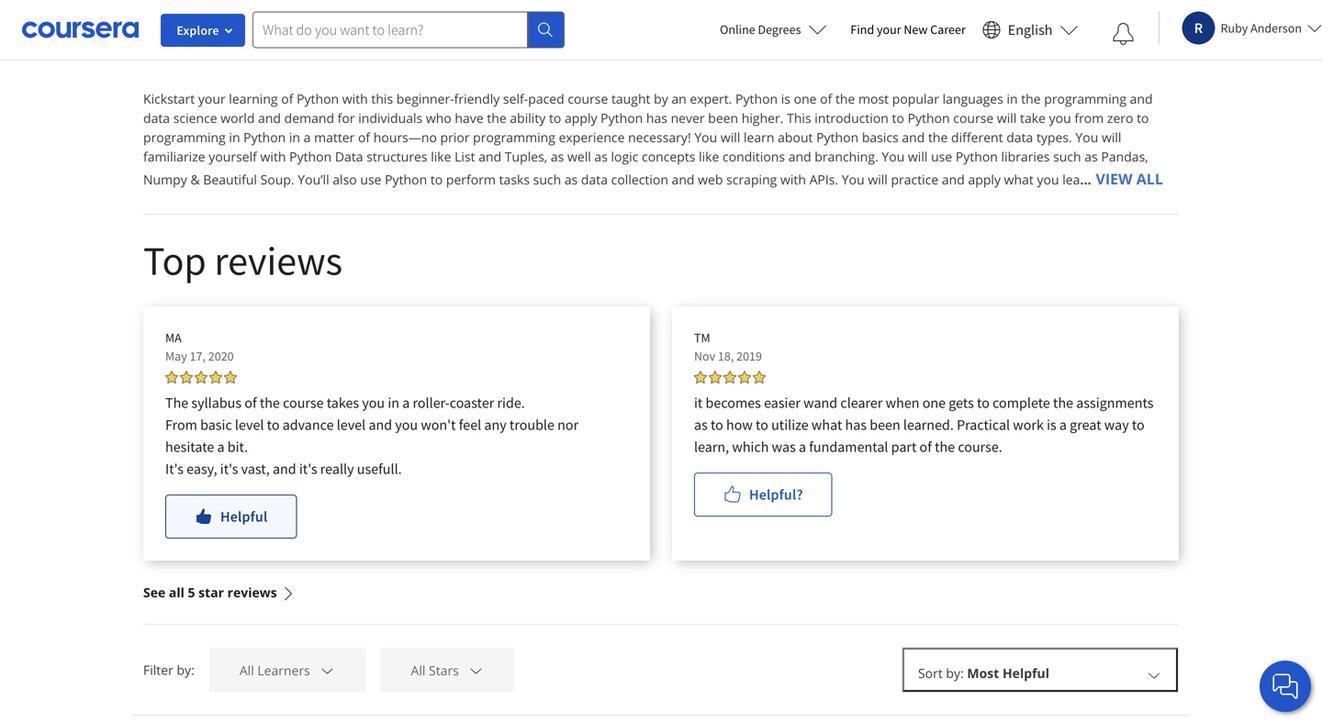 Task type: vqa. For each thing, say whether or not it's contained in the screenshot.
8 tips for effective online learning
no



Task type: describe. For each thing, give the bounding box(es) containing it.
of inside it becomes easier wand clearer when one gets to complete the assignments as to how to utilize what has been learned. practical work is a great way to learn, which was a fundamental part of the course.
[[920, 438, 932, 456]]

online degrees
[[720, 21, 801, 38]]

wand
[[804, 394, 838, 412]]

well
[[568, 148, 591, 165]]

the up take
[[1021, 90, 1041, 107]]

practice
[[891, 171, 939, 188]]

a right "was"
[[799, 438, 806, 456]]

you right takes
[[362, 394, 385, 412]]

was
[[772, 438, 796, 456]]

online
[[720, 21, 756, 38]]

scraping
[[727, 171, 777, 188]]

2 filled star image from the left
[[195, 371, 208, 384]]

1 horizontal spatial use
[[931, 148, 953, 165]]

you down from
[[1076, 129, 1099, 146]]

3 filled star image from the left
[[694, 371, 707, 384]]

as inside it becomes easier wand clearer when one gets to complete the assignments as to how to utilize what has been learned. practical work is a great way to learn, which was a fundamental part of the course.
[[694, 416, 708, 434]]

2019
[[737, 348, 762, 365]]

2 horizontal spatial data
[[1007, 129, 1034, 146]]

pandas,
[[1102, 148, 1149, 165]]

and down 'concepts'
[[672, 171, 695, 188]]

reviews inside button
[[227, 584, 277, 602]]

career
[[931, 21, 966, 38]]

1 horizontal spatial programming
[[473, 129, 556, 146]]

1 horizontal spatial such
[[1054, 148, 1082, 165]]

0 horizontal spatial programming
[[143, 129, 226, 146]]

perform
[[446, 171, 496, 188]]

python up you'll
[[289, 148, 332, 165]]

all stars
[[411, 662, 459, 680]]

the
[[165, 394, 188, 412]]

view
[[1096, 169, 1133, 189]]

see all 5 star reviews
[[143, 584, 277, 602]]

stars
[[429, 662, 459, 680]]

to right way
[[1132, 416, 1145, 434]]

degrees
[[758, 21, 801, 38]]

nov
[[694, 348, 716, 365]]

roller-
[[413, 394, 450, 412]]

2 like from the left
[[699, 148, 719, 165]]

all learners button
[[209, 648, 366, 692]]

experience
[[559, 129, 625, 146]]

python down world
[[244, 129, 286, 146]]

course inside the syllabus of the course takes you in a roller-coaster ride. from basic level to advance level and you won't feel any trouble nor hesitate a bit. it's easy, it's vast, and it's really usefull.
[[283, 394, 324, 412]]

all inside kickstart your learning of python with this beginner-friendly self-paced course taught by an expert. python is one of the most popular languages in the programming and data science world and demand for individuals who have the ability to apply python has never been higher.    this introduction to python course will take you from zero to programming in python in a matter of hours—no prior programming experience necessary! you will learn about python basics and the different data types. you will familiarize yourself with python data structures like list and tuples, as well as logic concepts like conditions and branching. you will use python libraries such as pandas, numpy & beautiful soup. you'll also use python to perform tasks such as data collection and web scraping with apis.    you will practice and apply what you lea ... view all
[[1137, 169, 1164, 189]]

in right languages
[[1007, 90, 1018, 107]]

4 filled star image from the left
[[724, 371, 737, 384]]

numpy
[[143, 171, 187, 188]]

2 filled star image from the left
[[209, 371, 222, 384]]

1 filled star image from the left
[[180, 371, 193, 384]]

python down structures
[[385, 171, 427, 188]]

about the course
[[143, 17, 433, 68]]

zero
[[1108, 109, 1134, 127]]

2 it's from the left
[[299, 460, 317, 478]]

filter by:
[[143, 662, 195, 679]]

clearer
[[841, 394, 883, 412]]

by: for filter
[[177, 662, 195, 679]]

data
[[335, 148, 363, 165]]

in down demand
[[289, 129, 300, 146]]

been inside kickstart your learning of python with this beginner-friendly self-paced course taught by an expert. python is one of the most popular languages in the programming and data science world and demand for individuals who have the ability to apply python has never been higher.    this introduction to python course will take you from zero to programming in python in a matter of hours—no prior programming experience necessary! you will learn about python basics and the different data types. you will familiarize yourself with python data structures like list and tuples, as well as logic concepts like conditions and branching. you will use python libraries such as pandas, numpy & beautiful soup. you'll also use python to perform tasks such as data collection and web scraping with apis.    you will practice and apply what you lea ... view all
[[708, 109, 739, 127]]

won't
[[421, 416, 456, 434]]

complete
[[993, 394, 1051, 412]]

to right "gets"
[[977, 394, 990, 412]]

demand
[[284, 109, 334, 127]]

by: for sort
[[946, 665, 964, 682]]

5
[[188, 584, 195, 602]]

1 horizontal spatial chevron down image
[[1146, 667, 1163, 684]]

of up introduction
[[820, 90, 832, 107]]

the down self-
[[487, 109, 507, 127]]

to down popular
[[892, 109, 905, 127]]

python down popular
[[908, 109, 950, 127]]

tm nov 18, 2019
[[694, 330, 762, 365]]

in inside the syllabus of the course takes you in a roller-coaster ride. from basic level to advance level and you won't feel any trouble nor hesitate a bit. it's easy, it's vast, and it's really usefull.
[[388, 394, 400, 412]]

1 vertical spatial helpful
[[1003, 665, 1050, 682]]

&
[[191, 171, 200, 188]]

it's
[[165, 460, 184, 478]]

and right vast, on the left
[[273, 460, 296, 478]]

has inside it becomes easier wand clearer when one gets to complete the assignments as to how to utilize what has been learned. practical work is a great way to learn, which was a fundamental part of the course.
[[845, 416, 867, 434]]

and down the learning
[[258, 109, 281, 127]]

ma may 17, 2020
[[165, 330, 234, 365]]

an
[[672, 90, 687, 107]]

as left well
[[551, 148, 564, 165]]

a left 'roller-'
[[402, 394, 410, 412]]

necessary!
[[628, 129, 691, 146]]

usefull.
[[357, 460, 402, 478]]

2 vertical spatial data
[[581, 171, 608, 188]]

to right how
[[756, 416, 769, 434]]

and right basics
[[902, 129, 925, 146]]

you left won't
[[395, 416, 418, 434]]

helpful inside button
[[220, 508, 268, 526]]

has inside kickstart your learning of python with this beginner-friendly self-paced course taught by an expert. python is one of the most popular languages in the programming and data science world and demand for individuals who have the ability to apply python has never been higher.    this introduction to python course will take you from zero to programming in python in a matter of hours—no prior programming experience necessary! you will learn about python basics and the different data types. you will familiarize yourself with python data structures like list and tuples, as well as logic concepts like conditions and branching. you will use python libraries such as pandas, numpy & beautiful soup. you'll also use python to perform tasks such as data collection and web scraping with apis.    you will practice and apply what you lea ... view all
[[646, 109, 668, 127]]

the syllabus of the course takes you in a roller-coaster ride. from basic level to advance level and you won't feel any trouble nor hesitate a bit. it's easy, it's vast, and it's really usefull.
[[165, 394, 579, 478]]

kickstart your learning of python with this beginner-friendly self-paced course taught by an expert. python is one of the most popular languages in the programming and data science world and demand for individuals who have the ability to apply python has never been higher.    this introduction to python course will take you from zero to programming in python in a matter of hours—no prior programming experience necessary! you will learn about python basics and the different data types. you will familiarize yourself with python data structures like list and tuples, as well as logic concepts like conditions and branching. you will use python libraries such as pandas, numpy & beautiful soup. you'll also use python to perform tasks such as data collection and web scraping with apis.    you will practice and apply what you lea ... view all
[[143, 90, 1164, 189]]

2 horizontal spatial with
[[781, 171, 806, 188]]

will left practice
[[868, 171, 888, 188]]

individuals
[[358, 109, 423, 127]]

the left different
[[929, 129, 948, 146]]

practical
[[957, 416, 1010, 434]]

top reviews
[[143, 235, 343, 286]]

see all 5 star reviews button
[[143, 561, 295, 625]]

lea
[[1063, 171, 1080, 188]]

yourself
[[209, 148, 257, 165]]

top
[[143, 235, 206, 286]]

0 vertical spatial reviews
[[214, 235, 343, 286]]

sort by: most helpful
[[918, 665, 1050, 682]]

see
[[143, 584, 166, 602]]

python down different
[[956, 148, 998, 165]]

course.
[[958, 438, 1003, 456]]

will left take
[[997, 109, 1017, 127]]

you'll
[[298, 171, 329, 188]]

0 horizontal spatial with
[[260, 148, 286, 165]]

as down experience in the top left of the page
[[595, 148, 608, 165]]

to right zero
[[1137, 109, 1149, 127]]

as down well
[[565, 171, 578, 188]]

which
[[732, 438, 769, 456]]

filter
[[143, 662, 173, 679]]

and right list
[[479, 148, 502, 165]]

your for kickstart your learning of python with this beginner-friendly self-paced course taught by an expert. python is one of the most popular languages in the programming and data science world and demand for individuals who have the ability to apply python has never been higher.    this introduction to python course will take you from zero to programming in python in a matter of hours—no prior programming experience necessary! you will learn about python basics and the different data types. you will familiarize yourself with python data structures like list and tuples, as well as logic concepts like conditions and branching. you will use python libraries such as pandas, numpy & beautiful soup. you'll also use python to perform tasks such as data collection and web scraping with apis.    you will practice and apply what you lea ... view all
[[198, 90, 226, 107]]

prior
[[440, 129, 470, 146]]

is inside it becomes easier wand clearer when one gets to complete the assignments as to how to utilize what has been learned. practical work is a great way to learn, which was a fundamental part of the course.
[[1047, 416, 1057, 434]]

learn,
[[694, 438, 729, 456]]

you up types. at the top right of the page
[[1049, 109, 1072, 127]]

all
[[169, 584, 185, 602]]

0 horizontal spatial such
[[533, 171, 561, 188]]

python down 'taught'
[[601, 109, 643, 127]]

0 vertical spatial with
[[342, 90, 368, 107]]

types.
[[1037, 129, 1073, 146]]

0 horizontal spatial data
[[143, 109, 170, 127]]

you down the never
[[695, 129, 717, 146]]

online degrees button
[[705, 9, 842, 50]]

ruby anderson
[[1221, 20, 1302, 36]]

learning
[[229, 90, 278, 107]]

the up introduction
[[836, 90, 855, 107]]

the up the learning
[[253, 17, 308, 68]]

coursera image
[[22, 15, 139, 44]]

different
[[951, 129, 1003, 146]]

python up demand
[[297, 90, 339, 107]]

becomes
[[706, 394, 761, 412]]

new
[[904, 21, 928, 38]]

paced
[[528, 90, 565, 107]]

one inside kickstart your learning of python with this beginner-friendly self-paced course taught by an expert. python is one of the most popular languages in the programming and data science world and demand for individuals who have the ability to apply python has never been higher.    this introduction to python course will take you from zero to programming in python in a matter of hours—no prior programming experience necessary! you will learn about python basics and the different data types. you will familiarize yourself with python data structures like list and tuples, as well as logic concepts like conditions and branching. you will use python libraries such as pandas, numpy & beautiful soup. you'll also use python to perform tasks such as data collection and web scraping with apis.    you will practice and apply what you lea ... view all
[[794, 90, 817, 107]]

introduction
[[815, 109, 889, 127]]

you down basics
[[882, 148, 905, 165]]

logic
[[611, 148, 639, 165]]

to inside the syllabus of the course takes you in a roller-coaster ride. from basic level to advance level and you won't feel any trouble nor hesitate a bit. it's easy, it's vast, and it's really usefull.
[[267, 416, 280, 434]]

1 it's from the left
[[220, 460, 238, 478]]

most
[[859, 90, 889, 107]]

explore button
[[161, 14, 245, 47]]

1 like from the left
[[431, 148, 451, 165]]

ability
[[510, 109, 546, 127]]

have
[[455, 109, 484, 127]]

will up practice
[[908, 148, 928, 165]]

sort
[[918, 665, 943, 682]]

of inside the syllabus of the course takes you in a roller-coaster ride. from basic level to advance level and you won't feel any trouble nor hesitate a bit. it's easy, it's vast, and it's really usefull.
[[245, 394, 257, 412]]

easier
[[764, 394, 801, 412]]

list
[[455, 148, 475, 165]]

any
[[484, 416, 507, 434]]

1 horizontal spatial apply
[[968, 171, 1001, 188]]

as up the ...
[[1085, 148, 1098, 165]]

languages
[[943, 90, 1004, 107]]

may
[[165, 348, 187, 365]]



Task type: locate. For each thing, give the bounding box(es) containing it.
3 filled star image from the left
[[224, 371, 237, 384]]

the inside the syllabus of the course takes you in a roller-coaster ride. from basic level to advance level and you won't feel any trouble nor hesitate a bit. it's easy, it's vast, and it's really usefull.
[[260, 394, 280, 412]]

1 vertical spatial use
[[360, 171, 382, 188]]

it
[[694, 394, 703, 412]]

ma
[[165, 330, 182, 346]]

tuples,
[[505, 148, 548, 165]]

2020
[[208, 348, 234, 365]]

0 horizontal spatial by:
[[177, 662, 195, 679]]

all stars button
[[381, 648, 515, 692]]

course up the advance
[[283, 394, 324, 412]]

1 horizontal spatial one
[[923, 394, 946, 412]]

great
[[1070, 416, 1102, 434]]

1 horizontal spatial helpful
[[1003, 665, 1050, 682]]

such down types. at the top right of the page
[[1054, 148, 1082, 165]]

use up practice
[[931, 148, 953, 165]]

and up usefull.
[[369, 416, 392, 434]]

filled star image down may on the left
[[165, 371, 178, 384]]

0 horizontal spatial helpful
[[220, 508, 268, 526]]

learn
[[744, 129, 775, 146]]

your inside kickstart your learning of python with this beginner-friendly self-paced course taught by an expert. python is one of the most popular languages in the programming and data science world and demand for individuals who have the ability to apply python has never been higher.    this introduction to python course will take you from zero to programming in python in a matter of hours—no prior programming experience necessary! you will learn about python basics and the different data types. you will familiarize yourself with python data structures like list and tuples, as well as logic concepts like conditions and branching. you will use python libraries such as pandas, numpy & beautiful soup. you'll also use python to perform tasks such as data collection and web scraping with apis.    you will practice and apply what you lea ... view all
[[198, 90, 226, 107]]

0 horizontal spatial level
[[235, 416, 264, 434]]

about
[[778, 129, 813, 146]]

beautiful
[[203, 171, 257, 188]]

friendly
[[454, 90, 500, 107]]

soup.
[[260, 171, 294, 188]]

and down about
[[789, 148, 812, 165]]

5 filled star image from the left
[[738, 371, 751, 384]]

programming up tuples, at top left
[[473, 129, 556, 146]]

takes
[[327, 394, 359, 412]]

conditions
[[723, 148, 785, 165]]

view all button
[[1095, 166, 1164, 192]]

self-
[[503, 90, 528, 107]]

it's down bit.
[[220, 460, 238, 478]]

0 vertical spatial use
[[931, 148, 953, 165]]

a down demand
[[304, 129, 311, 146]]

the up the great
[[1053, 394, 1074, 412]]

and up zero
[[1130, 90, 1153, 107]]

all for all learners
[[240, 662, 254, 680]]

0 horizontal spatial all
[[240, 662, 254, 680]]

with left apis.
[[781, 171, 806, 188]]

helpful right "most"
[[1003, 665, 1050, 682]]

to down paced
[[549, 109, 561, 127]]

fundamental
[[809, 438, 889, 456]]

been down expert. at the right top of page
[[708, 109, 739, 127]]

4 filled star image from the left
[[709, 371, 722, 384]]

the
[[253, 17, 308, 68], [836, 90, 855, 107], [1021, 90, 1041, 107], [487, 109, 507, 127], [929, 129, 948, 146], [260, 394, 280, 412], [1053, 394, 1074, 412], [935, 438, 955, 456]]

0 horizontal spatial what
[[812, 416, 843, 434]]

1 horizontal spatial level
[[337, 416, 366, 434]]

chat with us image
[[1271, 672, 1300, 702]]

course up experience in the top left of the page
[[568, 90, 608, 107]]

to left how
[[711, 416, 724, 434]]

2 vertical spatial with
[[781, 171, 806, 188]]

filled star image down 18,
[[724, 371, 737, 384]]

of up data
[[358, 129, 370, 146]]

of right part
[[920, 438, 932, 456]]

is
[[781, 90, 791, 107], [1047, 416, 1057, 434]]

familiarize
[[143, 148, 205, 165]]

all left learners
[[240, 662, 254, 680]]

from
[[165, 416, 197, 434]]

all
[[1137, 169, 1164, 189], [240, 662, 254, 680], [411, 662, 426, 680]]

this
[[371, 90, 393, 107]]

coaster
[[450, 394, 494, 412]]

been down "when"
[[870, 416, 901, 434]]

6 filled star image from the left
[[753, 371, 766, 384]]

1 vertical spatial such
[[533, 171, 561, 188]]

assignments
[[1077, 394, 1154, 412]]

all for all stars
[[411, 662, 426, 680]]

2 horizontal spatial programming
[[1044, 90, 1127, 107]]

filled star image down 17,
[[195, 371, 208, 384]]

taught
[[612, 90, 651, 107]]

and right practice
[[942, 171, 965, 188]]

0 horizontal spatial your
[[198, 90, 226, 107]]

1 vertical spatial reviews
[[227, 584, 277, 602]]

1 horizontal spatial what
[[1004, 171, 1034, 188]]

level down takes
[[337, 416, 366, 434]]

syllabus
[[191, 394, 242, 412]]

1 horizontal spatial course
[[568, 90, 608, 107]]

has up "necessary!"
[[646, 109, 668, 127]]

work
[[1013, 416, 1044, 434]]

matter
[[314, 129, 355, 146]]

0 horizontal spatial it's
[[220, 460, 238, 478]]

of up demand
[[281, 90, 293, 107]]

a left the great
[[1060, 416, 1067, 434]]

0 vertical spatial course
[[568, 90, 608, 107]]

kickstart
[[143, 90, 195, 107]]

1 horizontal spatial it's
[[299, 460, 317, 478]]

part
[[891, 438, 917, 456]]

what inside kickstart your learning of python with this beginner-friendly self-paced course taught by an expert. python is one of the most popular languages in the programming and data science world and demand for individuals who have the ability to apply python has never been higher.    this introduction to python course will take you from zero to programming in python in a matter of hours—no prior programming experience necessary! you will learn about python basics and the different data types. you will familiarize yourself with python data structures like list and tuples, as well as logic concepts like conditions and branching. you will use python libraries such as pandas, numpy & beautiful soup. you'll also use python to perform tasks such as data collection and web scraping with apis.    you will practice and apply what you lea ... view all
[[1004, 171, 1034, 188]]

0 horizontal spatial use
[[360, 171, 382, 188]]

0 vertical spatial been
[[708, 109, 739, 127]]

in left 'roller-'
[[388, 394, 400, 412]]

reviews down soup.
[[214, 235, 343, 286]]

all down the pandas,
[[1137, 169, 1164, 189]]

star
[[199, 584, 224, 602]]

1 vertical spatial has
[[845, 416, 867, 434]]

will left learn
[[721, 129, 741, 146]]

collection
[[611, 171, 669, 188]]

2 horizontal spatial course
[[954, 109, 994, 127]]

the down learned.
[[935, 438, 955, 456]]

0 horizontal spatial has
[[646, 109, 668, 127]]

nor
[[558, 416, 579, 434]]

with up for
[[342, 90, 368, 107]]

is up this
[[781, 90, 791, 107]]

apply down different
[[968, 171, 1001, 188]]

0 vertical spatial your
[[877, 21, 901, 38]]

been inside it becomes easier wand clearer when one gets to complete the assignments as to how to utilize what has been learned. practical work is a great way to learn, which was a fundamental part of the course.
[[870, 416, 901, 434]]

python up higher. on the top
[[736, 90, 778, 107]]

apply up experience in the top left of the page
[[565, 109, 597, 127]]

1 vertical spatial one
[[923, 394, 946, 412]]

easy,
[[187, 460, 217, 478]]

find
[[851, 21, 875, 38]]

course
[[316, 17, 433, 68]]

chevron down image
[[468, 663, 484, 679], [1146, 667, 1163, 684]]

use right also
[[360, 171, 382, 188]]

1 vertical spatial your
[[198, 90, 226, 107]]

you
[[695, 129, 717, 146], [1076, 129, 1099, 146], [882, 148, 905, 165], [842, 171, 865, 188]]

higher.
[[742, 109, 784, 127]]

helpful down vast, on the left
[[220, 508, 268, 526]]

one inside it becomes easier wand clearer when one gets to complete the assignments as to how to utilize what has been learned. practical work is a great way to learn, which was a fundamental part of the course.
[[923, 394, 946, 412]]

0 vertical spatial one
[[794, 90, 817, 107]]

as
[[551, 148, 564, 165], [595, 148, 608, 165], [1085, 148, 1098, 165], [565, 171, 578, 188], [694, 416, 708, 434]]

also
[[333, 171, 357, 188]]

you
[[1049, 109, 1072, 127], [1037, 171, 1059, 188], [362, 394, 385, 412], [395, 416, 418, 434]]

python
[[297, 90, 339, 107], [736, 90, 778, 107], [601, 109, 643, 127], [908, 109, 950, 127], [244, 129, 286, 146], [817, 129, 859, 146], [289, 148, 332, 165], [956, 148, 998, 165], [385, 171, 427, 188]]

trouble
[[510, 416, 555, 434]]

a
[[304, 129, 311, 146], [402, 394, 410, 412], [1060, 416, 1067, 434], [217, 438, 225, 456], [799, 438, 806, 456]]

chevron down image
[[319, 663, 336, 679]]

has down clearer
[[845, 416, 867, 434]]

0 vertical spatial has
[[646, 109, 668, 127]]

english
[[1008, 21, 1053, 39]]

by: right the filter
[[177, 662, 195, 679]]

apply
[[565, 109, 597, 127], [968, 171, 1001, 188]]

show notifications image
[[1113, 23, 1135, 45]]

0 vertical spatial helpful
[[220, 508, 268, 526]]

filled star image
[[180, 371, 193, 384], [209, 371, 222, 384], [224, 371, 237, 384], [709, 371, 722, 384], [738, 371, 751, 384], [753, 371, 766, 384]]

in up yourself on the left top
[[229, 129, 240, 146]]

one up this
[[794, 90, 817, 107]]

1 vertical spatial what
[[812, 416, 843, 434]]

such
[[1054, 148, 1082, 165], [533, 171, 561, 188]]

18,
[[718, 348, 734, 365]]

what inside it becomes easier wand clearer when one gets to complete the assignments as to how to utilize what has been learned. practical work is a great way to learn, which was a fundamental part of the course.
[[812, 416, 843, 434]]

...
[[1080, 170, 1092, 188]]

will down zero
[[1102, 129, 1122, 146]]

to left "perform"
[[431, 171, 443, 188]]

ruby
[[1221, 20, 1248, 36]]

0 vertical spatial apply
[[565, 109, 597, 127]]

your up science
[[198, 90, 226, 107]]

course down languages
[[954, 109, 994, 127]]

0 horizontal spatial one
[[794, 90, 817, 107]]

0 vertical spatial such
[[1054, 148, 1082, 165]]

it's
[[220, 460, 238, 478], [299, 460, 317, 478]]

it's left 'really' on the bottom left of the page
[[299, 460, 317, 478]]

the right the syllabus
[[260, 394, 280, 412]]

you left the lea
[[1037, 171, 1059, 188]]

0 horizontal spatial is
[[781, 90, 791, 107]]

1 horizontal spatial data
[[581, 171, 608, 188]]

chevron down image inside the all stars button
[[468, 663, 484, 679]]

1 vertical spatial been
[[870, 416, 901, 434]]

really
[[320, 460, 354, 478]]

1 horizontal spatial has
[[845, 416, 867, 434]]

1 horizontal spatial been
[[870, 416, 901, 434]]

who
[[426, 109, 452, 127]]

1 horizontal spatial is
[[1047, 416, 1057, 434]]

learned.
[[904, 416, 954, 434]]

from
[[1075, 109, 1104, 127]]

to left the advance
[[267, 416, 280, 434]]

What do you want to learn? text field
[[253, 11, 528, 48]]

as down it
[[694, 416, 708, 434]]

data up libraries on the top right
[[1007, 129, 1034, 146]]

1 vertical spatial course
[[954, 109, 994, 127]]

1 vertical spatial with
[[260, 148, 286, 165]]

1 horizontal spatial by:
[[946, 665, 964, 682]]

with up soup.
[[260, 148, 286, 165]]

your right find
[[877, 21, 901, 38]]

a inside kickstart your learning of python with this beginner-friendly self-paced course taught by an expert. python is one of the most popular languages in the programming and data science world and demand for individuals who have the ability to apply python has never been higher.    this introduction to python course will take you from zero to programming in python in a matter of hours—no prior programming experience necessary! you will learn about python basics and the different data types. you will familiarize yourself with python data structures like list and tuples, as well as logic concepts like conditions and branching. you will use python libraries such as pandas, numpy & beautiful soup. you'll also use python to perform tasks such as data collection and web scraping with apis.    you will practice and apply what you lea ... view all
[[304, 129, 311, 146]]

0 horizontal spatial been
[[708, 109, 739, 127]]

is right work
[[1047, 416, 1057, 434]]

1 horizontal spatial like
[[699, 148, 719, 165]]

by: right "sort"
[[946, 665, 964, 682]]

explore
[[177, 22, 219, 39]]

apis.
[[810, 171, 839, 188]]

level
[[235, 416, 264, 434], [337, 416, 366, 434]]

2 vertical spatial course
[[283, 394, 324, 412]]

1 vertical spatial data
[[1007, 129, 1034, 146]]

0 horizontal spatial like
[[431, 148, 451, 165]]

None search field
[[253, 11, 565, 48]]

such down tuples, at top left
[[533, 171, 561, 188]]

helpful? button
[[694, 473, 833, 517]]

2 horizontal spatial all
[[1137, 169, 1164, 189]]

a left bit.
[[217, 438, 225, 456]]

1 horizontal spatial all
[[411, 662, 426, 680]]

your for find your new career
[[877, 21, 901, 38]]

take
[[1020, 109, 1046, 127]]

you down branching.
[[842, 171, 865, 188]]

1 level from the left
[[235, 416, 264, 434]]

0 horizontal spatial apply
[[565, 109, 597, 127]]

filled star image down nov
[[694, 371, 707, 384]]

programming
[[1044, 90, 1127, 107], [143, 129, 226, 146], [473, 129, 556, 146]]

anderson
[[1251, 20, 1302, 36]]

one up learned.
[[923, 394, 946, 412]]

1 filled star image from the left
[[165, 371, 178, 384]]

1 vertical spatial is
[[1047, 416, 1057, 434]]

0 horizontal spatial course
[[283, 394, 324, 412]]

how
[[726, 416, 753, 434]]

0 vertical spatial data
[[143, 109, 170, 127]]

reviews right the star
[[227, 584, 277, 602]]

level up bit.
[[235, 416, 264, 434]]

tm
[[694, 330, 711, 346]]

1 horizontal spatial with
[[342, 90, 368, 107]]

1 vertical spatial apply
[[968, 171, 1001, 188]]

filled star image
[[165, 371, 178, 384], [195, 371, 208, 384], [694, 371, 707, 384], [724, 371, 737, 384]]

it becomes easier wand clearer when one gets to complete the assignments as to how to utilize what has been learned. practical work is a great way to learn, which was a fundamental part of the course.
[[694, 394, 1154, 456]]

vast,
[[241, 460, 270, 478]]

python up branching.
[[817, 129, 859, 146]]

when
[[886, 394, 920, 412]]

2 level from the left
[[337, 416, 366, 434]]

data down well
[[581, 171, 608, 188]]

0 vertical spatial is
[[781, 90, 791, 107]]

0 vertical spatial what
[[1004, 171, 1034, 188]]

is inside kickstart your learning of python with this beginner-friendly self-paced course taught by an expert. python is one of the most popular languages in the programming and data science world and demand for individuals who have the ability to apply python has never been higher.    this introduction to python course will take you from zero to programming in python in a matter of hours—no prior programming experience necessary! you will learn about python basics and the different data types. you will familiarize yourself with python data structures like list and tuples, as well as logic concepts like conditions and branching. you will use python libraries such as pandas, numpy & beautiful soup. you'll also use python to perform tasks such as data collection and web scraping with apis.    you will practice and apply what you lea ... view all
[[781, 90, 791, 107]]

1 horizontal spatial your
[[877, 21, 901, 38]]

like down prior
[[431, 148, 451, 165]]

structures
[[367, 148, 428, 165]]

what down wand
[[812, 416, 843, 434]]

0 horizontal spatial chevron down image
[[468, 663, 484, 679]]

programming up from
[[1044, 90, 1127, 107]]

tasks
[[499, 171, 530, 188]]

like up web
[[699, 148, 719, 165]]

in
[[1007, 90, 1018, 107], [229, 129, 240, 146], [289, 129, 300, 146], [388, 394, 400, 412]]



